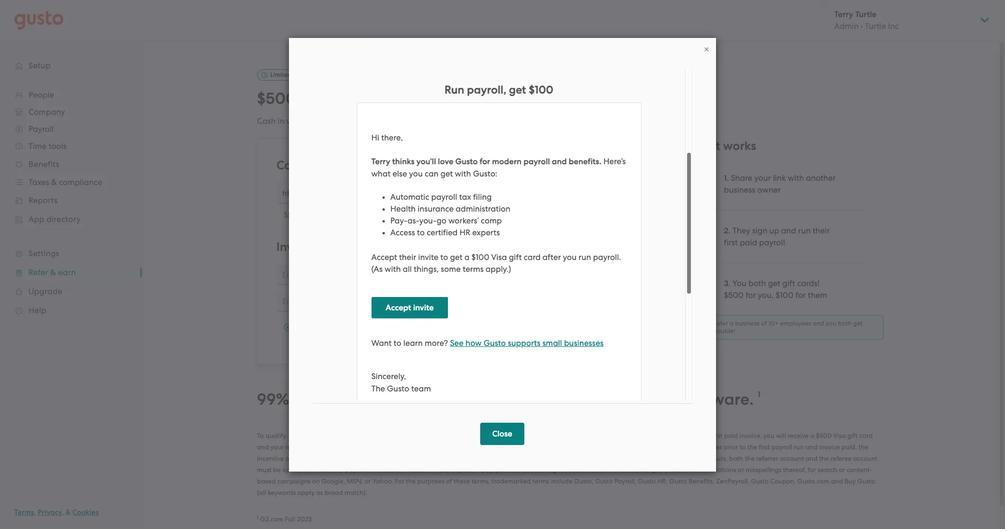 Task type: vqa. For each thing, say whether or not it's contained in the screenshot.
the top link
yes



Task type: describe. For each thing, give the bounding box(es) containing it.
account menu element
[[822, 0, 991, 40]]

1 vertical spatial payroll
[[626, 390, 679, 409]]

and right copy
[[308, 158, 331, 173]]

promotion
[[669, 455, 700, 462]]

sign inside 2 . they sign up and run their first paid payroll
[[753, 226, 768, 235]]

get inside 3 . you both get gift cards! $500 for you, $100 for them
[[768, 279, 781, 288]]

variations
[[707, 466, 737, 474]]

2 vertical spatial first
[[759, 443, 770, 451]]

1 horizontal spatial if
[[474, 116, 479, 126]]

0 vertical spatial time
[[293, 71, 306, 78]]

0 vertical spatial receive
[[788, 432, 809, 439]]

both inside 3 . you both get gift cards! $500 for you, $100 for them
[[749, 279, 766, 288]]

(10)
[[654, 443, 664, 451]]

gusto.com
[[798, 477, 830, 485]]

0 horizontal spatial in
[[278, 116, 285, 126]]

1 horizontal spatial these
[[522, 443, 539, 451]]

add another
[[295, 323, 343, 332]]

1 horizontal spatial trademarked
[[568, 466, 607, 474]]

above
[[329, 455, 348, 462]]

your down qualify,
[[271, 443, 284, 451]]

invite by email
[[277, 240, 359, 254]]

to right "offered" at the bottom of the page
[[309, 455, 315, 462]]

your right qualify,
[[289, 432, 302, 439]]

card.
[[390, 443, 405, 451]]

1 vertical spatial a
[[811, 432, 815, 439]]

2x
[[689, 318, 708, 337]]

terms
[[14, 508, 34, 517]]

. for 2
[[729, 226, 731, 235]]

gusto down misspellings
[[751, 477, 769, 485]]

at
[[300, 466, 306, 474]]

cookies
[[73, 508, 99, 517]]

hr,
[[658, 477, 668, 485]]

1 vertical spatial on
[[312, 477, 320, 485]]

employees inside to qualify, your referee must sign up for gusto by january 31st, 2024 and run one or more paid payrolls. within thirty (30) calendar days of your referee's first paid invoice, you will receive a $500 visa gift card and your referee will receive a $100 visa gift card. additionally, if you qualify pursuant to these terms and your referee onboards ten (10) or more employees prior to the first payroll run and invoice paid, the incentive offered to you above will increase to $1,000 and the incentive for your referee will increase to $200. in order to be eligible for the promotion payouts, both the referrer account and the referee account must be open at the time the payouts are issued. you cannot participate in pay-per-click advertising on trademarked terms, including any derivations, variations or misspellings thereof, for search or content- based campaigns on google, msn, or yahoo. for the purposes of these terms, trademarked terms include gusto, gusto payroll, gusto hr, gusto benefits, zenpayroll, gusto coupon, gusto.com and buy gusto (all keywords apply as broad match).
[[690, 443, 723, 451]]

g2.com
[[260, 515, 283, 523]]

order
[[590, 455, 606, 462]]

gusto.
[[402, 116, 426, 126]]

2 vertical spatial run
[[794, 443, 804, 451]]

qualify,
[[266, 432, 288, 439]]

2 vertical spatial of
[[446, 477, 452, 485]]

cash
[[257, 116, 276, 126]]

referee's
[[685, 432, 710, 439]]

invite
[[277, 240, 308, 254]]

highest
[[391, 390, 448, 409]]

0 horizontal spatial gift
[[378, 443, 388, 451]]

31st,
[[431, 432, 443, 439]]

misspellings
[[746, 466, 782, 474]]

add
[[295, 323, 311, 332]]

and down additionally,
[[417, 455, 429, 462]]

1 vertical spatial gift
[[848, 432, 858, 439]]

$1,000
[[395, 455, 415, 462]]

double!
[[714, 327, 736, 335]]

advertising
[[523, 466, 557, 474]]

software.
[[683, 390, 754, 409]]

pay-
[[482, 466, 496, 474]]

keywords
[[268, 489, 296, 496]]

0 vertical spatial more
[[603, 116, 623, 126]]

(or
[[469, 89, 490, 108]]

gusto down "including"
[[638, 477, 656, 485]]

the left referrer
[[745, 455, 755, 462]]

score
[[452, 390, 491, 409]]

0 vertical spatial visa
[[834, 432, 846, 439]]

2 horizontal spatial in
[[495, 390, 509, 409]]

0 horizontal spatial them
[[426, 89, 465, 108]]

to right pursuant
[[515, 443, 521, 451]]

fall
[[285, 515, 295, 523]]

99%
[[257, 390, 289, 409]]

1 horizontal spatial terms,
[[608, 466, 627, 474]]

offered
[[286, 455, 307, 462]]

your left referee's at the bottom of the page
[[671, 432, 684, 439]]

works
[[723, 139, 756, 153]]

business inside the 1 . share your link with another business owner
[[724, 185, 756, 195]]

cookies button
[[73, 507, 99, 518]]

facebook button
[[348, 210, 387, 220]]

cannot
[[417, 466, 438, 474]]

prior
[[724, 443, 738, 451]]

per-
[[496, 466, 509, 474]]

terms , privacy , & cookies
[[14, 508, 99, 517]]

3 . you both get gift cards! $500 for you, $100 for them
[[724, 279, 828, 300]]

0 vertical spatial $500
[[257, 89, 297, 108]]

2 account from the left
[[854, 455, 878, 462]]

to up issued.
[[388, 455, 394, 462]]

0 horizontal spatial more
[[508, 432, 523, 439]]

twitter button
[[387, 210, 417, 220]]

google,
[[321, 477, 345, 485]]

1 vertical spatial share
[[284, 210, 305, 220]]

employees.
[[625, 116, 667, 126]]

apply
[[298, 489, 315, 496]]

the right at
[[308, 466, 317, 474]]

0 vertical spatial by
[[311, 240, 325, 254]]

2 enter email address email field from the top
[[277, 291, 647, 312]]

. for 1
[[727, 173, 729, 183]]

the up cannot
[[431, 455, 440, 462]]

share the link on: facebook
[[284, 210, 383, 220]]

1 vertical spatial visa
[[364, 443, 377, 451]]

1 vertical spatial receive
[[320, 443, 341, 451]]

1 vertical spatial run
[[475, 432, 485, 439]]

cash in when your referral signs up for gusto.
[[257, 116, 426, 126]]

a inside refer a business of 10+ employees and you both get double!
[[730, 320, 734, 327]]

their
[[813, 226, 830, 235]]

. inside 3 . you both get gift cards! $500 for you, $100 for them
[[729, 279, 731, 288]]

gusto up card.
[[376, 432, 394, 439]]

both inside to qualify, your referee must sign up for gusto by january 31st, 2024 and run one or more paid payrolls. within thirty (30) calendar days of your referee's first paid invoice, you will receive a $500 visa gift card and your referee will receive a $100 visa gift card. additionally, if you qualify pursuant to these terms and your referee onboards ten (10) or more employees prior to the first payroll run and invoice paid, the incentive offered to you above will increase to $1,000 and the incentive for your referee will increase to $200. in order to be eligible for the promotion payouts, both the referrer account and the referee account must be open at the time the payouts are issued. you cannot participate in pay-per-click advertising on trademarked terms, including any derivations, variations or misspellings thereof, for search or content- based campaigns on google, msn, or yahoo. for the purposes of these terms, trademarked terms include gusto, gusto payroll, gusto hr, gusto benefits, zenpayroll, gusto coupon, gusto.com and buy gusto (all keywords apply as broad match).
[[729, 455, 744, 462]]

derivations,
[[670, 466, 705, 474]]

your up pay- on the bottom left of page
[[480, 455, 494, 462]]

you inside to qualify, your referee must sign up for gusto by january 31st, 2024 and run one or more paid payrolls. within thirty (30) calendar days of your referee's first paid invoice, you will receive a $500 visa gift card and your referee will receive a $100 visa gift card. additionally, if you qualify pursuant to these terms and your referee onboards ten (10) or more employees prior to the first payroll run and invoice paid, the incentive offered to you above will increase to $1,000 and the incentive for your referee will increase to $200. in order to be eligible for the promotion payouts, both the referrer account and the referee account must be open at the time the payouts are issued. you cannot participate in pay-per-click advertising on trademarked terms, including any derivations, variations or misspellings thereof, for search or content- based campaigns on google, msn, or yahoo. for the purposes of these terms, trademarked terms include gusto, gusto payroll, gusto hr, gusto benefits, zenpayroll, gusto coupon, gusto.com and buy gusto (all keywords apply as broad match).
[[404, 466, 416, 474]]

both inside refer a business of 10+ employees and you both get double!
[[838, 320, 852, 327]]

or up buy
[[839, 466, 846, 474]]

payrolls.
[[540, 432, 565, 439]]

module__icon___go7vc image inside close document
[[703, 46, 711, 53]]

days
[[647, 432, 661, 439]]

benefits,
[[689, 477, 715, 485]]

1 vertical spatial trademarked
[[492, 477, 531, 485]]

linkedin
[[420, 211, 447, 219]]

them inside 3 . you both get gift cards! $500 for you, $100 for them
[[808, 290, 828, 300]]

you, inside 3 . you both get gift cards! $500 for you, $100 for them
[[758, 290, 774, 300]]

your down (or at left
[[481, 116, 498, 126]]

0 horizontal spatial paid
[[525, 432, 538, 439]]

1 vertical spatial must
[[257, 466, 272, 474]]

0 horizontal spatial these
[[454, 477, 470, 485]]

$100 inside to qualify, your referee must sign up for gusto by january 31st, 2024 and run one or more paid payrolls. within thirty (30) calendar days of your referee's first paid invoice, you will receive a $500 visa gift card and your referee will receive a $100 visa gift card. additionally, if you qualify pursuant to these terms and your referee onboards ten (10) or more employees prior to the first payroll run and invoice paid, the incentive offered to you above will increase to $1,000 and the incentive for your referee will increase to $200. in order to be eligible for the promotion payouts, both the referrer account and the referee account must be open at the time the payouts are issued. you cannot participate in pay-per-click advertising on trademarked terms, including any derivations, variations or misspellings thereof, for search or content- based campaigns on google, msn, or yahoo. for the purposes of these terms, trademarked terms include gusto, gusto payroll, gusto hr, gusto benefits, zenpayroll, gusto coupon, gusto.com and buy gusto (all keywords apply as broad match).
[[348, 443, 362, 451]]

the left on:
[[307, 210, 320, 220]]

1 horizontal spatial be
[[615, 455, 623, 462]]

(all
[[257, 489, 266, 496]]

business inside refer a business of 10+ employees and you both get double!
[[736, 320, 760, 327]]

purposes
[[417, 477, 445, 485]]

thirty
[[588, 432, 604, 439]]

link for share
[[396, 158, 416, 173]]

in
[[582, 455, 588, 462]]

the down above
[[334, 466, 344, 474]]

link for share
[[773, 173, 786, 183]]

content-
[[847, 466, 873, 474]]

gusto right gusto,
[[595, 477, 613, 485]]

broad
[[325, 489, 343, 496]]

2 , from the left
[[62, 508, 64, 517]]

and left buy
[[831, 477, 843, 485]]

&
[[66, 508, 71, 517]]

including
[[628, 466, 656, 474]]

first inside 2 . they sign up and run their first paid payroll
[[724, 238, 738, 247]]

include
[[551, 477, 573, 485]]

2 incentive from the left
[[442, 455, 469, 462]]

up for $100
[[377, 116, 387, 126]]

time inside to qualify, your referee must sign up for gusto by january 31st, 2024 and run one or more paid payrolls. within thirty (30) calendar days of your referee's first paid invoice, you will receive a $500 visa gift card and your referee will receive a $100 visa gift card. additionally, if you qualify pursuant to these terms and your referee onboards ten (10) or more employees prior to the first payroll run and invoice paid, the incentive offered to you above will increase to $1,000 and the incentive for your referee will increase to $200. in order to be eligible for the promotion payouts, both the referrer account and the referee account must be open at the time the payouts are issued. you cannot participate in pay-per-click advertising on trademarked terms, including any derivations, variations or misspellings thereof, for search or content- based campaigns on google, msn, or yahoo. for the purposes of these terms, trademarked terms include gusto, gusto payroll, gusto hr, gusto benefits, zenpayroll, gusto coupon, gusto.com and buy gusto (all keywords apply as broad match).
[[319, 466, 332, 474]]

10
[[583, 116, 592, 126]]

in inside to qualify, your referee must sign up for gusto by january 31st, 2024 and run one or more paid payrolls. within thirty (30) calendar days of your referee's first paid invoice, you will receive a $500 visa gift card and your referee will receive a $100 visa gift card. additionally, if you qualify pursuant to these terms and your referee onboards ten (10) or more employees prior to the first payroll run and invoice paid, the incentive offered to you above will increase to $1,000 and the incentive for your referee will increase to $200. in order to be eligible for the promotion payouts, both the referrer account and the referee account must be open at the time the payouts are issued. you cannot participate in pay-per-click advertising on trademarked terms, including any derivations, variations or misspellings thereof, for search or content- based campaigns on google, msn, or yahoo. for the purposes of these terms, trademarked terms include gusto, gusto payroll, gusto hr, gusto benefits, zenpayroll, gusto coupon, gusto.com and buy gusto (all keywords apply as broad match).
[[475, 466, 480, 474]]

1 horizontal spatial must
[[327, 432, 341, 439]]

your right the share
[[368, 158, 393, 173]]

to right order
[[607, 455, 613, 462]]

close button
[[481, 423, 525, 445]]

onboards
[[612, 443, 641, 451]]

2024
[[445, 432, 460, 439]]

another inside button
[[313, 323, 343, 332]]

qualify
[[464, 443, 485, 451]]

and inside 2 . they sign up and run their first paid payroll
[[782, 226, 797, 235]]

0 vertical spatial terms
[[540, 443, 557, 451]]

1 horizontal spatial of
[[663, 432, 669, 439]]

up for 99% satisfaction. highest score in small-business payroll software. 1
[[357, 432, 365, 439]]

when
[[287, 116, 307, 126]]

if inside to qualify, your referee must sign up for gusto by january 31st, 2024 and run one or more paid payrolls. within thirty (30) calendar days of your referee's first paid invoice, you will receive a $500 visa gift card and your referee will receive a $100 visa gift card. additionally, if you qualify pursuant to these terms and your referee onboards ten (10) or more employees prior to the first payroll run and invoice paid, the incentive offered to you above will increase to $1,000 and the incentive for your referee will increase to $200. in order to be eligible for the promotion payouts, both the referrer account and the referee account must be open at the time the payouts are issued. you cannot participate in pay-per-click advertising on trademarked terms, including any derivations, variations or misspellings thereof, for search or content- based campaigns on google, msn, or yahoo. for the purposes of these terms, trademarked terms include gusto, gusto payroll, gusto hr, gusto benefits, zenpayroll, gusto coupon, gusto.com and buy gusto (all keywords apply as broad match).
[[446, 443, 450, 451]]

1 horizontal spatial on
[[558, 466, 566, 474]]

0 horizontal spatial link
[[322, 210, 334, 220]]

share inside the 1 . share your link with another business owner
[[731, 173, 753, 183]]

open
[[283, 466, 298, 474]]

2 vertical spatial a
[[343, 443, 347, 451]]

1 account from the left
[[780, 455, 804, 462]]

to qualify, your referee must sign up for gusto by january 31st, 2024 and run one or more paid payrolls. within thirty (30) calendar days of your referee's first paid invoice, you will receive a $500 visa gift card and your referee will receive a $100 visa gift card. additionally, if you qualify pursuant to these terms and your referee onboards ten (10) or more employees prior to the first payroll run and invoice paid, the incentive offered to you above will increase to $1,000 and the incentive for your referee will increase to $200. in order to be eligible for the promotion payouts, both the referrer account and the referee account must be open at the time the payouts are issued. you cannot participate in pay-per-click advertising on trademarked terms, including any derivations, variations or misspellings thereof, for search or content- based campaigns on google, msn, or yahoo. for the purposes of these terms, trademarked terms include gusto, gusto payroll, gusto hr, gusto benefits, zenpayroll, gusto coupon, gusto.com and buy gusto (all keywords apply as broad match).
[[257, 432, 878, 496]]

the down the 'card'
[[859, 443, 869, 451]]

or right one
[[500, 432, 506, 439]]

business left has
[[534, 116, 566, 126]]

payroll inside 2 . they sign up and run their first paid payroll
[[759, 238, 785, 247]]

an illustration of a handshake image
[[690, 225, 714, 249]]

1 horizontal spatial paid
[[724, 432, 738, 439]]

1 vertical spatial first
[[712, 432, 723, 439]]

close
[[493, 429, 513, 439]]

and left invoice
[[806, 443, 818, 451]]

the down invoice,
[[748, 443, 758, 451]]

0 vertical spatial $100
[[361, 89, 397, 108]]

campaigns
[[277, 477, 311, 485]]

for
[[395, 477, 404, 485]]

sign inside to qualify, your referee must sign up for gusto by january 31st, 2024 and run one or more paid payrolls. within thirty (30) calendar days of your referee's first paid invoice, you will receive a $500 visa gift card and your referee will receive a $100 visa gift card. additionally, if you qualify pursuant to these terms and your referee onboards ten (10) or more employees prior to the first payroll run and invoice paid, the incentive offered to you above will increase to $1,000 and the incentive for your referee will increase to $200. in order to be eligible for the promotion payouts, both the referrer account and the referee account must be open at the time the payouts are issued. you cannot participate in pay-per-click advertising on trademarked terms, including any derivations, variations or misspellings thereof, for search or content- based campaigns on google, msn, or yahoo. for the purposes of these terms, trademarked terms include gusto, gusto payroll, gusto hr, gusto benefits, zenpayroll, gusto coupon, gusto.com and buy gusto (all keywords apply as broad match).
[[343, 432, 355, 439]]



Task type: locate. For each thing, give the bounding box(es) containing it.
and left their
[[782, 226, 797, 235]]

0 vertical spatial a
[[730, 320, 734, 327]]

0 vertical spatial 1
[[724, 173, 727, 183]]

or right 10
[[593, 116, 601, 126]]

and up thereof,
[[806, 455, 818, 462]]

0 vertical spatial these
[[522, 443, 539, 451]]

another
[[806, 173, 836, 183], [313, 323, 343, 332]]

invoice
[[819, 443, 840, 451]]

home image
[[14, 11, 64, 30]]

2x list
[[684, 158, 884, 340]]

link down gusto.
[[396, 158, 416, 173]]

share
[[334, 158, 365, 173]]

in right score
[[495, 390, 509, 409]]

pursuant
[[486, 443, 513, 451]]

gusto down the derivations,
[[670, 477, 687, 485]]

visa
[[834, 432, 846, 439], [364, 443, 377, 451]]

$500 inside to qualify, your referee must sign up for gusto by january 31st, 2024 and run one or more paid payrolls. within thirty (30) calendar days of your referee's first paid invoice, you will receive a $500 visa gift card and your referee will receive a $100 visa gift card. additionally, if you qualify pursuant to these terms and your referee onboards ten (10) or more employees prior to the first payroll run and invoice paid, the incentive offered to you above will increase to $1,000 and the incentive for your referee will increase to $200. in order to be eligible for the promotion payouts, both the referrer account and the referee account must be open at the time the payouts are issued. you cannot participate in pay-per-click advertising on trademarked terms, including any derivations, variations or misspellings thereof, for search or content- based campaigns on google, msn, or yahoo. for the purposes of these terms, trademarked terms include gusto, gusto payroll, gusto hr, gusto benefits, zenpayroll, gusto coupon, gusto.com and buy gusto (all keywords apply as broad match).
[[816, 432, 832, 439]]

0 horizontal spatial if
[[446, 443, 450, 451]]

. inside 2 . they sign up and run their first paid payroll
[[729, 226, 731, 235]]

or right msn,
[[365, 477, 371, 485]]

receive up thereof,
[[788, 432, 809, 439]]

account up content-
[[854, 455, 878, 462]]

incentive
[[257, 455, 284, 462], [442, 455, 469, 462]]

payouts,
[[702, 455, 728, 462]]

first up referrer
[[759, 443, 770, 451]]

1 horizontal spatial by
[[395, 432, 403, 439]]

2 vertical spatial $100
[[348, 443, 362, 451]]

or
[[593, 116, 601, 126], [500, 432, 506, 439], [666, 443, 672, 451], [738, 466, 744, 474], [839, 466, 846, 474], [365, 477, 371, 485]]

0 horizontal spatial visa
[[364, 443, 377, 451]]

1 vertical spatial of
[[663, 432, 669, 439]]

2 increase from the left
[[529, 455, 554, 462]]

payroll up 3 . you both get gift cards! $500 for you, $100 for them
[[759, 238, 785, 247]]

limited time offer
[[270, 71, 322, 78]]

0 vertical spatial run
[[799, 226, 811, 235]]

they
[[733, 226, 751, 235]]

1 horizontal spatial a
[[730, 320, 734, 327]]

1 horizontal spatial you,
[[758, 290, 774, 300]]

incentive up participate
[[442, 455, 469, 462]]

0 horizontal spatial both
[[729, 455, 744, 462]]

$100 up "10+"
[[776, 290, 794, 300]]

of
[[762, 320, 767, 327], [663, 432, 669, 439], [446, 477, 452, 485]]

run left their
[[799, 226, 811, 235]]

1 horizontal spatial 1
[[724, 173, 727, 183]]

trademarked down in
[[568, 466, 607, 474]]

1 horizontal spatial account
[[854, 455, 878, 462]]

must up above
[[327, 432, 341, 439]]

must up based
[[257, 466, 272, 474]]

and inside refer a business of 10+ employees and you both get double!
[[813, 320, 825, 327]]

1 vertical spatial sign
[[343, 432, 355, 439]]

gift left card.
[[378, 443, 388, 451]]

link left on:
[[322, 210, 334, 220]]

your down within
[[574, 443, 587, 451]]

it
[[713, 139, 721, 153]]

facebook
[[351, 211, 383, 219]]

terms
[[540, 443, 557, 451], [533, 477, 549, 485]]

0 horizontal spatial by
[[311, 240, 325, 254]]

a up above
[[343, 443, 347, 451]]

1 vertical spatial link
[[773, 173, 786, 183]]

and up qualify
[[462, 432, 474, 439]]

any
[[658, 466, 669, 474]]

these up "advertising"
[[522, 443, 539, 451]]

up inside 2 . they sign up and run their first paid payroll
[[770, 226, 780, 235]]

2 . they sign up and run their first paid payroll
[[724, 226, 830, 247]]

0 vertical spatial get
[[768, 279, 781, 288]]

you
[[826, 320, 837, 327], [764, 432, 775, 439], [451, 443, 462, 451], [317, 455, 328, 462]]

0 vertical spatial trademarked
[[568, 466, 607, 474]]

1 vertical spatial be
[[273, 466, 281, 474]]

coupon,
[[771, 477, 796, 485]]

1 horizontal spatial get
[[854, 320, 863, 327]]

1 vertical spatial up
[[770, 226, 780, 235]]

$100 inside 3 . you both get gift cards! $500 for you, $100 for them
[[776, 290, 794, 300]]

0 horizontal spatial you
[[404, 466, 416, 474]]

them down "cards!"
[[808, 290, 828, 300]]

$500 down 3
[[724, 290, 744, 300]]

increase
[[361, 455, 386, 462], [529, 455, 554, 462]]

copy
[[277, 158, 306, 173]]

up inside to qualify, your referee must sign up for gusto by january 31st, 2024 and run one or more paid payrolls. within thirty (30) calendar days of your referee's first paid invoice, you will receive a $500 visa gift card and your referee will receive a $100 visa gift card. additionally, if you qualify pursuant to these terms and your referee onboards ten (10) or more employees prior to the first payroll run and invoice paid, the incentive offered to you above will increase to $1,000 and the incentive for your referee will increase to $200. in order to be eligible for the promotion payouts, both the referrer account and the referee account must be open at the time the payouts are issued. you cannot participate in pay-per-click advertising on trademarked terms, including any derivations, variations or misspellings thereof, for search or content- based campaigns on google, msn, or yahoo. for the purposes of these terms, trademarked terms include gusto, gusto payroll, gusto hr, gusto benefits, zenpayroll, gusto coupon, gusto.com and buy gusto (all keywords apply as broad match).
[[357, 432, 365, 439]]

small-
[[513, 390, 559, 409]]

2 vertical spatial both
[[729, 455, 744, 462]]

1 inside "99% satisfaction. highest score in small-business payroll software. 1"
[[758, 390, 761, 400]]

your
[[309, 116, 326, 126], [481, 116, 498, 126], [368, 158, 393, 173], [755, 173, 771, 183], [289, 432, 302, 439], [671, 432, 684, 439], [271, 443, 284, 451], [574, 443, 587, 451], [480, 455, 494, 462]]

to down and
[[556, 455, 562, 462]]

linkedin button
[[417, 210, 451, 220]]

or up zenpayroll,
[[738, 466, 744, 474]]

paid left payrolls.
[[525, 432, 538, 439]]

if down (or at left
[[474, 116, 479, 126]]

owner
[[758, 185, 781, 195]]

2 horizontal spatial first
[[759, 443, 770, 451]]

0 vertical spatial share
[[731, 173, 753, 183]]

by inside to qualify, your referee must sign up for gusto by january 31st, 2024 and run one or more paid payrolls. within thirty (30) calendar days of your referee's first paid invoice, you will receive a $500 visa gift card and your referee will receive a $100 visa gift card. additionally, if you qualify pursuant to these terms and your referee onboards ten (10) or more employees prior to the first payroll run and invoice paid, the incentive offered to you above will increase to $1,000 and the incentive for your referee will increase to $200. in order to be eligible for the promotion payouts, both the referrer account and the referee account must be open at the time the payouts are issued. you cannot participate in pay-per-click advertising on trademarked terms, including any derivations, variations or misspellings thereof, for search or content- based campaigns on google, msn, or yahoo. for the purposes of these terms, trademarked terms include gusto, gusto payroll, gusto hr, gusto benefits, zenpayroll, gusto coupon, gusto.com and buy gusto (all keywords apply as broad match).
[[395, 432, 403, 439]]

1 vertical spatial terms,
[[472, 477, 490, 485]]

how it works
[[684, 139, 756, 153]]

satisfaction.
[[293, 390, 387, 409]]

if
[[474, 116, 479, 126], [446, 443, 450, 451]]

sign right they
[[753, 226, 768, 235]]

1 horizontal spatial up
[[377, 116, 387, 126]]

to
[[257, 432, 264, 439]]

0 vertical spatial link
[[396, 158, 416, 173]]

participate
[[440, 466, 473, 474]]

1 for 1 g2.com fall 2023
[[257, 515, 259, 521]]

get inside refer a business of 10+ employees and you both get double!
[[854, 320, 863, 327]]

0 horizontal spatial employees
[[690, 443, 723, 451]]

be left open
[[273, 466, 281, 474]]

to
[[515, 443, 521, 451], [740, 443, 746, 451], [309, 455, 315, 462], [388, 455, 394, 462], [556, 455, 562, 462], [607, 455, 613, 462]]

1 vertical spatial time
[[319, 466, 332, 474]]

2 horizontal spatial more
[[673, 443, 689, 451]]

these down participate
[[454, 477, 470, 485]]

and down to
[[257, 443, 269, 451]]

of inside refer a business of 10+ employees and you both get double!
[[762, 320, 767, 327]]

offer
[[308, 71, 322, 78]]

terms down payrolls.
[[540, 443, 557, 451]]

an illustration of a gift image
[[690, 278, 714, 301]]

share up invite
[[284, 210, 305, 220]]

0 horizontal spatial terms,
[[472, 477, 490, 485]]

1 increase from the left
[[361, 455, 386, 462]]

1 incentive from the left
[[257, 455, 284, 462]]

more
[[603, 116, 623, 126], [508, 432, 523, 439], [673, 443, 689, 451]]

your inside the 1 . share your link with another business owner
[[755, 173, 771, 183]]

link up owner
[[773, 173, 786, 183]]

0 vertical spatial employees
[[781, 320, 812, 327]]

more up the promotion at the bottom right
[[673, 443, 689, 451]]

gift inside 3 . you both get gift cards! $500 for you, $100 for them
[[783, 279, 796, 288]]

on up as
[[312, 477, 320, 485]]

1 vertical spatial in
[[495, 390, 509, 409]]

0 vertical spatial gift
[[783, 279, 796, 288]]

another right add
[[313, 323, 343, 332]]

None field
[[277, 183, 579, 204]]

0 horizontal spatial of
[[446, 477, 452, 485]]

you
[[733, 279, 747, 288], [404, 466, 416, 474]]

2 horizontal spatial link
[[773, 173, 786, 183]]

0 horizontal spatial on
[[312, 477, 320, 485]]

must
[[327, 432, 341, 439], [257, 466, 272, 474]]

gusto
[[376, 432, 394, 439], [595, 477, 613, 485], [638, 477, 656, 485], [670, 477, 687, 485], [751, 477, 769, 485], [858, 477, 876, 485]]

up right signs
[[377, 116, 387, 126]]

$500 up invoice
[[816, 432, 832, 439]]

0 vertical spatial of
[[762, 320, 767, 327]]

0 horizontal spatial another
[[313, 323, 343, 332]]

business up thirty
[[559, 390, 622, 409]]

first
[[724, 238, 738, 247], [712, 432, 723, 439], [759, 443, 770, 451]]

an illustration of a heart image
[[690, 172, 714, 196]]

january
[[404, 432, 429, 439]]

as
[[316, 489, 323, 496]]

gift left "cards!"
[[783, 279, 796, 288]]

2023
[[297, 515, 312, 523]]

3
[[724, 279, 729, 289]]

1 right software.
[[758, 390, 761, 400]]

you inside 3 . you both get gift cards! $500 for you, $100 for them
[[733, 279, 747, 288]]

close document
[[289, 38, 716, 472]]

the up search
[[820, 455, 829, 462]]

1 horizontal spatial in
[[475, 466, 480, 474]]

business up double!
[[736, 320, 760, 327]]

the right for
[[406, 477, 416, 485]]

2 vertical spatial gift
[[378, 443, 388, 451]]

0 horizontal spatial must
[[257, 466, 272, 474]]

. right an illustration of a heart image
[[727, 173, 729, 183]]

for
[[300, 89, 322, 108], [401, 89, 422, 108], [389, 116, 400, 126], [746, 290, 756, 300], [796, 290, 806, 300], [366, 432, 374, 439], [470, 455, 479, 462], [648, 455, 656, 462], [808, 466, 816, 474]]

1 inside 1 g2.com fall 2023
[[257, 515, 259, 521]]

you, up "10+"
[[758, 290, 774, 300]]

terms link
[[14, 508, 34, 517]]

, left &
[[62, 508, 64, 517]]

business left owner
[[724, 185, 756, 195]]

1 vertical spatial them
[[808, 290, 828, 300]]

calendar
[[619, 432, 646, 439]]

payouts
[[345, 466, 369, 474]]

1 horizontal spatial first
[[724, 238, 738, 247]]

2 horizontal spatial of
[[762, 320, 767, 327]]

0 vertical spatial sign
[[753, 226, 768, 235]]

1 horizontal spatial gift
[[783, 279, 796, 288]]

eligible
[[624, 455, 646, 462]]

1 vertical spatial terms
[[533, 477, 549, 485]]

how
[[684, 139, 710, 153]]

1 for 1 . share your link with another business owner
[[724, 173, 727, 183]]

0 horizontal spatial increase
[[361, 455, 386, 462]]

. right an illustration of a gift image
[[729, 279, 731, 288]]

module__icon___go7vc image
[[703, 46, 711, 53], [635, 271, 642, 278], [635, 297, 642, 305], [284, 324, 291, 332]]

increase up "advertising"
[[529, 455, 554, 462]]

run
[[799, 226, 811, 235], [475, 432, 485, 439], [794, 443, 804, 451]]

1 inside the 1 . share your link with another business owner
[[724, 173, 727, 183]]

gusto down content-
[[858, 477, 876, 485]]

you inside refer a business of 10+ employees and you both get double!
[[826, 320, 837, 327]]

payroll inside to qualify, your referee must sign up for gusto by january 31st, 2024 and run one or more paid payrolls. within thirty (30) calendar days of your referee's first paid invoice, you will receive a $500 visa gift card and your referee will receive a $100 visa gift card. additionally, if you qualify pursuant to these terms and your referee onboards ten (10) or more employees prior to the first payroll run and invoice paid, the incentive offered to you above will increase to $1,000 and the incentive for your referee will increase to $200. in order to be eligible for the promotion payouts, both the referrer account and the referee account must be open at the time the payouts are issued. you cannot participate in pay-per-click advertising on trademarked terms, including any derivations, variations or misspellings thereof, for search or content- based campaigns on google, msn, or yahoo. for the purposes of these terms, trademarked terms include gusto, gusto payroll, gusto hr, gusto benefits, zenpayroll, gusto coupon, gusto.com and buy gusto (all keywords apply as broad match).
[[772, 443, 793, 451]]

paid
[[740, 238, 758, 247], [525, 432, 538, 439], [724, 432, 738, 439]]

be
[[615, 455, 623, 462], [273, 466, 281, 474]]

msn,
[[347, 477, 363, 485]]

share
[[731, 173, 753, 183], [284, 210, 305, 220]]

yahoo.
[[373, 477, 393, 485]]

the
[[307, 210, 320, 220], [748, 443, 758, 451], [859, 443, 869, 451], [431, 455, 440, 462], [658, 455, 667, 462], [745, 455, 755, 462], [820, 455, 829, 462], [308, 466, 317, 474], [334, 466, 344, 474], [406, 477, 416, 485]]

0 horizontal spatial incentive
[[257, 455, 284, 462]]

1 vertical spatial both
[[838, 320, 852, 327]]

0 vertical spatial be
[[615, 455, 623, 462]]

0 vertical spatial you
[[733, 279, 747, 288]]

2 vertical spatial $500
[[816, 432, 832, 439]]

refer
[[714, 320, 728, 327]]

add another button
[[284, 319, 343, 338]]

2 horizontal spatial $500
[[816, 432, 832, 439]]

1 vertical spatial more
[[508, 432, 523, 439]]

1 vertical spatial 1
[[758, 390, 761, 400]]

card
[[860, 432, 873, 439]]

0 horizontal spatial 1
[[257, 515, 259, 521]]

terms down "advertising"
[[533, 477, 549, 485]]

1 vertical spatial .
[[729, 226, 731, 235]]

and down "cards!"
[[813, 320, 825, 327]]

your right when
[[309, 116, 326, 126]]

employees right "10+"
[[781, 320, 812, 327]]

employees up payouts,
[[690, 443, 723, 451]]

a up double!
[[730, 320, 734, 327]]

1 left g2.com
[[257, 515, 259, 521]]

referral
[[328, 116, 355, 126]]

business
[[534, 116, 566, 126], [724, 185, 756, 195], [736, 320, 760, 327], [559, 390, 622, 409]]

. inside the 1 . share your link with another business owner
[[727, 173, 729, 183]]

paid inside 2 . they sign up and run their first paid payroll
[[740, 238, 758, 247]]

gusto,
[[574, 477, 594, 485]]

another right with
[[806, 173, 836, 183]]

payroll up days
[[626, 390, 679, 409]]

10+
[[769, 320, 779, 327]]

in left pay- on the bottom left of page
[[475, 466, 480, 474]]

based
[[257, 477, 276, 485]]

limited
[[270, 71, 292, 78]]

in right cash
[[278, 116, 285, 126]]

0 vertical spatial both
[[749, 279, 766, 288]]

within
[[567, 432, 586, 439]]

to right "prior"
[[740, 443, 746, 451]]

on:
[[336, 210, 348, 220]]

referrer
[[757, 455, 779, 462]]

2 vertical spatial more
[[673, 443, 689, 451]]

module__icon___go7vc image inside add another button
[[284, 324, 291, 332]]

paid up "prior"
[[724, 432, 738, 439]]

0 horizontal spatial be
[[273, 466, 281, 474]]

1 , from the left
[[34, 508, 36, 517]]

0 vertical spatial another
[[806, 173, 836, 183]]

1 g2.com fall 2023
[[257, 515, 312, 523]]

2 vertical spatial payroll
[[772, 443, 793, 451]]

employees inside refer a business of 10+ employees and you both get double!
[[781, 320, 812, 327]]

0 vertical spatial up
[[377, 116, 387, 126]]

you, up referral
[[325, 89, 357, 108]]

by right invite
[[311, 240, 325, 254]]

by up card.
[[395, 432, 403, 439]]

0 vertical spatial them
[[426, 89, 465, 108]]

on up include
[[558, 466, 566, 474]]

run inside 2 . they sign up and run their first paid payroll
[[799, 226, 811, 235]]

0 horizontal spatial receive
[[320, 443, 341, 451]]

0 horizontal spatial trademarked
[[492, 477, 531, 485]]

another inside the 1 . share your link with another business owner
[[806, 173, 836, 183]]

up right they
[[770, 226, 780, 235]]

terms, down pay- on the bottom left of page
[[472, 477, 490, 485]]

0 vertical spatial you,
[[325, 89, 357, 108]]

privacy link
[[38, 508, 62, 517]]

0 horizontal spatial get
[[768, 279, 781, 288]]

more right 10
[[603, 116, 623, 126]]

,
[[34, 508, 36, 517], [62, 508, 64, 517]]

$500 inside 3 . you both get gift cards! $500 for you, $100 for them
[[724, 290, 744, 300]]

additionally,
[[407, 443, 444, 451]]

one
[[487, 432, 498, 439]]

1 horizontal spatial visa
[[834, 432, 846, 439]]

paid down they
[[740, 238, 758, 247]]

a up gusto.com
[[811, 432, 815, 439]]

1 enter email address email field from the top
[[277, 264, 647, 285]]

Enter email address email field
[[277, 264, 647, 285], [277, 291, 647, 312]]

your up owner
[[755, 173, 771, 183]]

1 horizontal spatial both
[[749, 279, 766, 288]]

0 vertical spatial first
[[724, 238, 738, 247]]

1 vertical spatial enter email address email field
[[277, 291, 647, 312]]

0 horizontal spatial you,
[[325, 89, 357, 108]]

0 vertical spatial in
[[278, 116, 285, 126]]

payroll,
[[615, 477, 637, 485]]

0 horizontal spatial time
[[293, 71, 306, 78]]

link inside the 1 . share your link with another business owner
[[773, 173, 786, 183]]

1 horizontal spatial you
[[733, 279, 747, 288]]

or right the (10)
[[666, 443, 672, 451]]

the up any
[[658, 455, 667, 462]]

a
[[730, 320, 734, 327], [811, 432, 815, 439], [343, 443, 347, 451]]

$500 down "limited" on the left top of page
[[257, 89, 297, 108]]

increase up are
[[361, 455, 386, 462]]

$100 up signs
[[361, 89, 397, 108]]



